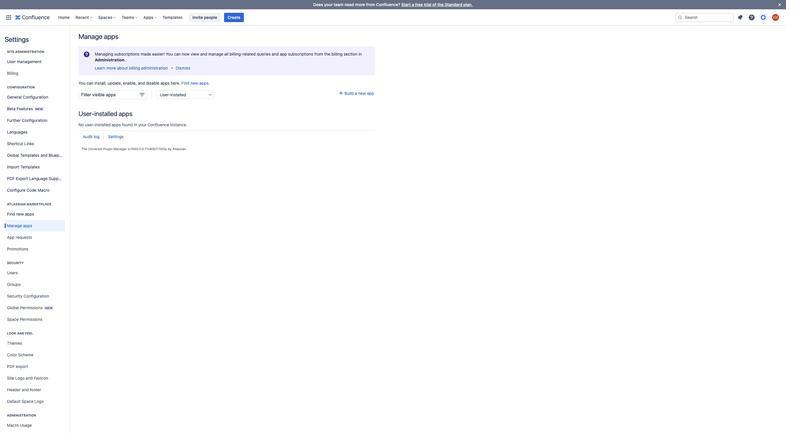 Task type: describe. For each thing, give the bounding box(es) containing it.
user-installed apps
[[79, 110, 133, 118]]

about
[[117, 65, 128, 70]]

banner containing home
[[0, 9, 787, 26]]

managing
[[95, 52, 113, 56]]

invite people
[[193, 15, 217, 20]]

and right view
[[200, 52, 207, 56]]

disable
[[146, 81, 160, 86]]

manage apps inside the atlassian marketplace group
[[7, 223, 32, 228]]

further configuration link
[[5, 115, 65, 126]]

configuration for further
[[22, 118, 47, 123]]

site administration group
[[5, 44, 65, 81]]

configure code macro link
[[5, 185, 65, 196]]

pdf export
[[7, 364, 28, 369]]

managing subscriptions made easier! you can now view and manage all billing-related queries and app subscriptions from the billing section in administration .
[[95, 52, 362, 62]]

spaces button
[[97, 13, 118, 22]]

invite
[[193, 15, 203, 20]]

themes link
[[5, 338, 65, 349]]

import templates link
[[5, 161, 65, 173]]

and left 'feel'
[[17, 331, 24, 335]]

general configuration
[[7, 95, 48, 100]]

space inside look and feel group
[[22, 399, 33, 404]]

teams
[[122, 15, 134, 20]]

need
[[345, 2, 354, 7]]

site for site logo and favicon
[[7, 376, 14, 381]]

new inside the atlassian marketplace group
[[16, 212, 24, 217]]

promotions link
[[5, 243, 65, 255]]

permissions for global
[[20, 305, 43, 310]]

2 vertical spatial installed
[[95, 122, 111, 127]]

further configuration
[[7, 118, 47, 123]]

templates for import templates
[[20, 164, 40, 169]]

user management link
[[5, 56, 65, 68]]

manager
[[114, 147, 127, 151]]

atlassian marketplace
[[7, 202, 51, 206]]

create link
[[224, 13, 244, 22]]

security group
[[5, 255, 65, 327]]

made
[[141, 52, 151, 56]]

security configuration
[[7, 294, 49, 299]]

manage inside the atlassian marketplace group
[[7, 223, 22, 228]]

(v1000.0.0.17c80b117d7a)
[[128, 147, 167, 151]]

enable,
[[123, 81, 137, 86]]

apps button
[[142, 13, 159, 22]]

invite people button
[[189, 13, 221, 22]]

user
[[7, 59, 16, 64]]

in inside managing subscriptions made easier! you can now view and manage all billing-related queries and app subscriptions from the billing section in administration .
[[359, 52, 362, 56]]

site logo and favicon link
[[5, 373, 65, 384]]

1 horizontal spatial from
[[366, 2, 375, 7]]

related
[[243, 52, 256, 56]]

shortcut links
[[7, 141, 34, 146]]

standard
[[445, 2, 463, 7]]

0 horizontal spatial a
[[355, 91, 358, 96]]

no
[[79, 122, 84, 127]]

manage apps link
[[5, 220, 65, 232]]

apps.
[[200, 81, 210, 86]]

global templates and blueprints
[[7, 153, 68, 158]]

you inside managing subscriptions made easier! you can now view and manage all billing-related queries and app subscriptions from the billing section in administration .
[[166, 52, 173, 56]]

from inside managing subscriptions made easier! you can now view and manage all billing-related queries and app subscriptions from the billing section in administration .
[[315, 52, 324, 56]]

settings icon image
[[761, 14, 768, 21]]

user- for user-installed apps
[[79, 110, 94, 118]]

languages
[[7, 130, 28, 134]]

settings link
[[108, 134, 124, 139]]

color scheme
[[7, 352, 33, 357]]

learn more about billing administration
[[95, 65, 168, 70]]

look and feel
[[7, 331, 33, 335]]

0 vertical spatial find
[[182, 81, 190, 86]]

default space logo
[[7, 399, 44, 404]]

update,
[[108, 81, 122, 86]]

confluence?
[[377, 2, 401, 7]]

pdf for pdf export language support
[[7, 176, 15, 181]]

1 horizontal spatial new
[[191, 81, 198, 86]]

apps down atlassian marketplace on the top left of the page
[[25, 212, 34, 217]]

security configuration link
[[5, 290, 65, 302]]

0 vertical spatial settings
[[5, 35, 29, 43]]

audit
[[83, 134, 93, 139]]

space inside security group
[[7, 317, 19, 322]]

look and feel group
[[5, 325, 65, 409]]

logo inside 'link'
[[15, 376, 25, 381]]

usage
[[20, 423, 32, 428]]

trial
[[424, 2, 432, 7]]

section
[[344, 52, 358, 56]]

security for security configuration
[[7, 294, 22, 299]]

people
[[204, 15, 217, 20]]

billing inside managing subscriptions made easier! you can now view and manage all billing-related queries and app subscriptions from the billing section in administration .
[[332, 52, 343, 56]]

dismiss link
[[176, 65, 191, 70]]

0 vertical spatial atlassian
[[173, 147, 186, 151]]

find new apps
[[7, 212, 34, 217]]

small image
[[339, 91, 344, 95]]

users link
[[5, 267, 65, 279]]

templates for global templates and blueprints
[[20, 153, 39, 158]]

view
[[191, 52, 199, 56]]

user management
[[7, 59, 41, 64]]

header
[[7, 387, 21, 392]]

0 horizontal spatial you
[[79, 81, 86, 86]]

color
[[7, 352, 17, 357]]

promotions
[[7, 247, 28, 251]]

billing-
[[230, 52, 243, 56]]

install,
[[95, 81, 107, 86]]

appswitcher icon image
[[5, 14, 12, 21]]

0 vertical spatial your
[[325, 2, 333, 7]]

learn more about billing administration link
[[95, 65, 168, 70]]

configuration for general
[[23, 95, 48, 100]]

0 vertical spatial more
[[356, 2, 365, 7]]

color scheme link
[[5, 349, 65, 361]]

plugin
[[103, 147, 113, 151]]

home
[[58, 15, 70, 20]]

1 vertical spatial your
[[138, 122, 147, 127]]

does your team need more from confluence? start a free trial of the standard plan.
[[314, 2, 473, 7]]

new for features
[[35, 107, 43, 111]]

the universal plugin manager (v1000.0.0.17c80b117d7a) by atlassian
[[81, 147, 186, 151]]

configure code macro
[[7, 188, 49, 193]]

atlassian marketplace group
[[5, 196, 65, 257]]

configuration group
[[5, 79, 68, 198]]

build a new app
[[344, 91, 375, 96]]

billing link
[[5, 68, 65, 79]]

1 horizontal spatial a
[[412, 2, 415, 7]]

look
[[7, 331, 16, 335]]

find new apps link
[[5, 208, 65, 220]]

users
[[7, 270, 18, 275]]

1 vertical spatial billing
[[129, 65, 140, 70]]

manage
[[209, 52, 224, 56]]

no user-installed apps found in your confluence instance.
[[79, 122, 187, 127]]

0 vertical spatial the
[[438, 2, 444, 7]]

import
[[7, 164, 19, 169]]

1 horizontal spatial settings
[[108, 134, 124, 139]]

groups
[[7, 282, 21, 287]]

2 subscriptions from the left
[[288, 52, 314, 56]]

team
[[334, 2, 344, 7]]

global templates and blueprints link
[[5, 150, 68, 161]]



Task type: locate. For each thing, give the bounding box(es) containing it.
manage apps
[[79, 32, 119, 40], [7, 223, 32, 228]]

apps left found
[[112, 122, 121, 127]]

features
[[17, 106, 33, 111]]

2 global from the top
[[7, 305, 19, 310]]

1 vertical spatial pdf
[[7, 364, 15, 369]]

notification icon image
[[737, 14, 744, 21]]

can inside managing subscriptions made easier! you can now view and manage all billing-related queries and app subscriptions from the billing section in administration .
[[174, 52, 181, 56]]

find inside find new apps link
[[7, 212, 15, 217]]

billing right the about
[[129, 65, 140, 70]]

0 vertical spatial permissions
[[20, 305, 43, 310]]

app requests
[[7, 235, 32, 240]]

installed up user-
[[94, 110, 117, 118]]

feel
[[25, 331, 33, 335]]

favicon
[[34, 376, 48, 381]]

pdf export language support link
[[5, 173, 65, 185]]

configuration up general
[[7, 85, 35, 89]]

templates up the pdf export language support "link"
[[20, 164, 40, 169]]

collapse sidebar image
[[63, 29, 76, 40]]

1 horizontal spatial manage apps
[[79, 32, 119, 40]]

links
[[24, 141, 34, 146]]

templates down links
[[20, 153, 39, 158]]

0 vertical spatial logo
[[15, 376, 25, 381]]

0 vertical spatial manage apps
[[79, 32, 119, 40]]

further
[[7, 118, 21, 123]]

macro right code on the top
[[38, 188, 49, 193]]

atlassian link
[[173, 147, 186, 151]]

configuration down groups link
[[24, 294, 49, 299]]

0 vertical spatial app
[[280, 52, 287, 56]]

search image
[[679, 15, 683, 20]]

and inside configuration group
[[41, 153, 48, 158]]

administration group
[[5, 407, 65, 434]]

macro inside configuration group
[[38, 188, 49, 193]]

support
[[49, 176, 64, 181]]

templates inside import templates link
[[20, 164, 40, 169]]

1 security from the top
[[7, 261, 24, 265]]

new down security configuration link
[[45, 306, 53, 310]]

instance.
[[170, 122, 187, 127]]

can left install,
[[87, 81, 93, 86]]

global up space permissions at the bottom of page
[[7, 305, 19, 310]]

general
[[7, 95, 22, 100]]

security up users
[[7, 261, 24, 265]]

more right need
[[356, 2, 365, 7]]

0 vertical spatial can
[[174, 52, 181, 56]]

0 vertical spatial new
[[35, 107, 43, 111]]

2 security from the top
[[7, 294, 22, 299]]

find new apps. link
[[182, 81, 210, 86]]

0 horizontal spatial manage
[[7, 223, 22, 228]]

0 horizontal spatial more
[[107, 65, 116, 70]]

1 vertical spatial macro
[[7, 423, 19, 428]]

manage apps up managing on the top of the page
[[79, 32, 119, 40]]

0 vertical spatial security
[[7, 261, 24, 265]]

and inside 'link'
[[26, 376, 33, 381]]

your right found
[[138, 122, 147, 127]]

in right found
[[134, 122, 137, 127]]

you can install, update, enable, and disable apps here. find new apps.
[[79, 81, 210, 86]]

security inside security configuration link
[[7, 294, 22, 299]]

0 horizontal spatial macro
[[7, 423, 19, 428]]

help icon image
[[749, 14, 756, 21]]

billing left the section
[[332, 52, 343, 56]]

settings up site administration on the top of the page
[[5, 35, 29, 43]]

2 vertical spatial new
[[16, 212, 24, 217]]

the left the section
[[325, 52, 331, 56]]

apps
[[104, 32, 119, 40], [161, 81, 170, 86], [119, 110, 133, 118], [112, 122, 121, 127], [25, 212, 34, 217], [23, 223, 32, 228]]

site administration
[[7, 50, 44, 54]]

0 horizontal spatial from
[[315, 52, 324, 56]]

0 horizontal spatial atlassian
[[7, 202, 26, 206]]

installed for user-installed
[[171, 92, 186, 97]]

global for global templates and blueprints
[[7, 153, 19, 158]]

user- up user-
[[79, 110, 94, 118]]

2 pdf from the top
[[7, 364, 15, 369]]

1 horizontal spatial manage
[[79, 32, 103, 40]]

1 horizontal spatial administration
[[95, 57, 125, 62]]

site up user
[[7, 50, 14, 54]]

audit log link
[[83, 134, 100, 139]]

does
[[314, 2, 323, 7]]

0 vertical spatial in
[[359, 52, 362, 56]]

0 vertical spatial new
[[191, 81, 198, 86]]

site inside group
[[7, 50, 14, 54]]

pdf export language support
[[7, 176, 64, 181]]

universal
[[88, 147, 102, 151]]

and right queries
[[272, 52, 279, 56]]

user- down you can install, update, enable, and disable apps here. find new apps.
[[160, 92, 171, 97]]

1 horizontal spatial new
[[45, 306, 53, 310]]

1 horizontal spatial app
[[367, 91, 375, 96]]

new down atlassian marketplace on the top left of the page
[[16, 212, 24, 217]]

1 vertical spatial site
[[7, 376, 14, 381]]

global inside configuration group
[[7, 153, 19, 158]]

1 pdf from the top
[[7, 176, 15, 181]]

start
[[402, 2, 411, 7]]

1 vertical spatial in
[[134, 122, 137, 127]]

and left disable
[[138, 81, 145, 86]]

app requests link
[[5, 232, 65, 243]]

0 horizontal spatial manage apps
[[7, 223, 32, 228]]

atlassian up the find new apps
[[7, 202, 26, 206]]

administration inside managing subscriptions made easier! you can now view and manage all billing-related queries and app subscriptions from the billing section in administration .
[[95, 57, 125, 62]]

permissions for space
[[20, 317, 42, 322]]

configuration up languages link
[[22, 118, 47, 123]]

templates
[[163, 15, 183, 20], [20, 153, 39, 158], [20, 164, 40, 169]]

security
[[7, 261, 24, 265], [7, 294, 22, 299]]

confluence image
[[15, 14, 50, 21], [15, 14, 50, 21]]

1 vertical spatial you
[[79, 81, 86, 86]]

1 subscriptions from the left
[[114, 52, 140, 56]]

0 vertical spatial manage
[[79, 32, 103, 40]]

app right queries
[[280, 52, 287, 56]]

new down general configuration link
[[35, 107, 43, 111]]

administration inside 'group'
[[7, 414, 36, 417]]

security for security
[[7, 261, 24, 265]]

create
[[228, 15, 241, 20]]

groups link
[[5, 279, 65, 290]]

new
[[191, 81, 198, 86], [359, 91, 366, 96], [16, 212, 24, 217]]

export
[[16, 364, 28, 369]]

administration up macro usage
[[7, 414, 36, 417]]

macro usage
[[7, 423, 32, 428]]

export
[[16, 176, 28, 181]]

recent
[[76, 15, 89, 20]]

blueprints
[[49, 153, 68, 158]]

1 horizontal spatial more
[[356, 2, 365, 7]]

shortcut links link
[[5, 138, 65, 150]]

logo down footer
[[34, 399, 44, 404]]

new right build
[[359, 91, 366, 96]]

0 horizontal spatial new
[[35, 107, 43, 111]]

1 vertical spatial find
[[7, 212, 15, 217]]

atlassian inside group
[[7, 202, 26, 206]]

1 horizontal spatial subscriptions
[[288, 52, 314, 56]]

site for site administration
[[7, 50, 14, 54]]

administration up management
[[15, 50, 44, 54]]

new inside beta features new
[[35, 107, 43, 111]]

0 vertical spatial a
[[412, 2, 415, 7]]

permissions down security configuration link
[[20, 305, 43, 310]]

0 vertical spatial installed
[[171, 92, 186, 97]]

your left team
[[325, 2, 333, 7]]

0 horizontal spatial find
[[7, 212, 15, 217]]

and left blueprints
[[41, 153, 48, 158]]

new
[[35, 107, 43, 111], [45, 306, 53, 310]]

installed down user-installed apps
[[95, 122, 111, 127]]

1 horizontal spatial macro
[[38, 188, 49, 193]]

1 vertical spatial security
[[7, 294, 22, 299]]

found
[[122, 122, 133, 127]]

site
[[7, 50, 14, 54], [7, 376, 14, 381]]

macro
[[38, 188, 49, 193], [7, 423, 19, 428]]

a right build
[[355, 91, 358, 96]]

1 vertical spatial administration
[[141, 65, 168, 70]]

1 vertical spatial user-
[[79, 110, 94, 118]]

1 vertical spatial more
[[107, 65, 116, 70]]

new for permissions
[[45, 306, 53, 310]]

home link
[[57, 13, 71, 22]]

you left install,
[[79, 81, 86, 86]]

recent button
[[74, 13, 95, 22]]

0 vertical spatial site
[[7, 50, 14, 54]]

in right the section
[[359, 52, 362, 56]]

banner
[[0, 9, 787, 26]]

pdf export link
[[5, 361, 65, 373]]

0 horizontal spatial settings
[[5, 35, 29, 43]]

0 horizontal spatial administration
[[15, 50, 44, 54]]

can left "now" in the left top of the page
[[174, 52, 181, 56]]

2 site from the top
[[7, 376, 14, 381]]

confluence
[[148, 122, 169, 127]]

1 vertical spatial permissions
[[20, 317, 42, 322]]

apps up found
[[119, 110, 133, 118]]

configuration inside security group
[[24, 294, 49, 299]]

space permissions link
[[5, 314, 65, 325]]

1 site from the top
[[7, 50, 14, 54]]

find down atlassian marketplace on the top left of the page
[[7, 212, 15, 217]]

build
[[345, 91, 354, 96]]

the inside managing subscriptions made easier! you can now view and manage all billing-related queries and app subscriptions from the billing section in administration .
[[325, 52, 331, 56]]

global for global permissions new
[[7, 305, 19, 310]]

pdf for pdf export
[[7, 364, 15, 369]]

1 vertical spatial atlassian
[[7, 202, 26, 206]]

and
[[200, 52, 207, 56], [272, 52, 279, 56], [138, 81, 145, 86], [41, 153, 48, 158], [17, 331, 24, 335], [26, 376, 33, 381], [22, 387, 29, 392]]

1 horizontal spatial administration
[[141, 65, 168, 70]]

global element
[[3, 9, 675, 25]]

new left apps.
[[191, 81, 198, 86]]

0 horizontal spatial billing
[[129, 65, 140, 70]]

start a free trial of the standard plan. link
[[402, 2, 473, 7]]

more right learn
[[107, 65, 116, 70]]

user-installed
[[160, 92, 186, 97]]

and left the favicon on the left of the page
[[26, 376, 33, 381]]

templates inside global templates and blueprints link
[[20, 153, 39, 158]]

1 vertical spatial logo
[[34, 399, 44, 404]]

installed
[[171, 92, 186, 97], [94, 110, 117, 118], [95, 122, 111, 127]]

billing
[[7, 71, 18, 76]]

app inside managing subscriptions made easier! you can now view and manage all billing-related queries and app subscriptions from the billing section in administration .
[[280, 52, 287, 56]]

0 horizontal spatial app
[[280, 52, 287, 56]]

logo
[[15, 376, 25, 381], [34, 399, 44, 404]]

macro inside 'link'
[[7, 423, 19, 428]]

1 vertical spatial the
[[325, 52, 331, 56]]

0 horizontal spatial administration
[[7, 414, 36, 417]]

1 vertical spatial administration
[[7, 414, 36, 417]]

and left footer
[[22, 387, 29, 392]]

permissions
[[20, 305, 43, 310], [20, 317, 42, 322]]

permissions down the global permissions new
[[20, 317, 42, 322]]

apps left "here."
[[161, 81, 170, 86]]

all
[[225, 52, 229, 56]]

1 horizontal spatial your
[[325, 2, 333, 7]]

configure
[[7, 188, 25, 193]]

pdf inside look and feel group
[[7, 364, 15, 369]]

here.
[[171, 81, 180, 86]]

Search field
[[676, 13, 735, 22]]

logo down export
[[15, 376, 25, 381]]

queries
[[257, 52, 271, 56]]

0 vertical spatial billing
[[332, 52, 343, 56]]

the right of
[[438, 2, 444, 7]]

administration down managing on the top of the page
[[95, 57, 125, 62]]

configuration for security
[[24, 294, 49, 299]]

0 vertical spatial administration
[[95, 57, 125, 62]]

manage down recent popup button
[[79, 32, 103, 40]]

administration inside group
[[15, 50, 44, 54]]

apps up managing on the top of the page
[[104, 32, 119, 40]]

app
[[280, 52, 287, 56], [367, 91, 375, 96]]

space down header and footer
[[22, 399, 33, 404]]

a left the free at the top of page
[[412, 2, 415, 7]]

0 horizontal spatial user-
[[79, 110, 94, 118]]

log
[[94, 134, 100, 139]]

manage apps up app requests
[[7, 223, 32, 228]]

beta
[[7, 106, 16, 111]]

templates link
[[161, 13, 184, 22]]

2 vertical spatial templates
[[20, 164, 40, 169]]

settings up the manager
[[108, 134, 124, 139]]

find right "here."
[[182, 81, 190, 86]]

1 vertical spatial templates
[[20, 153, 39, 158]]

security down groups
[[7, 294, 22, 299]]

None field
[[79, 91, 147, 99]]

manage up app
[[7, 223, 22, 228]]

1 horizontal spatial in
[[359, 52, 362, 56]]

1 vertical spatial new
[[45, 306, 53, 310]]

0 horizontal spatial in
[[134, 122, 137, 127]]

default
[[7, 399, 21, 404]]

administration
[[15, 50, 44, 54], [141, 65, 168, 70]]

0 horizontal spatial can
[[87, 81, 93, 86]]

import templates
[[7, 164, 40, 169]]

pdf
[[7, 176, 15, 181], [7, 364, 15, 369]]

installed for user-installed apps
[[94, 110, 117, 118]]

configuration up beta features new
[[23, 95, 48, 100]]

themes
[[7, 341, 22, 346]]

manage
[[79, 32, 103, 40], [7, 223, 22, 228]]

site inside 'link'
[[7, 376, 14, 381]]

0 vertical spatial from
[[366, 2, 375, 7]]

space
[[7, 317, 19, 322], [22, 399, 33, 404]]

0 horizontal spatial space
[[7, 317, 19, 322]]

shortcut
[[7, 141, 23, 146]]

0 horizontal spatial logo
[[15, 376, 25, 381]]

1 vertical spatial new
[[359, 91, 366, 96]]

1 horizontal spatial you
[[166, 52, 173, 56]]

0 vertical spatial macro
[[38, 188, 49, 193]]

language
[[29, 176, 48, 181]]

macro left usage
[[7, 423, 19, 428]]

installed down "here."
[[171, 92, 186, 97]]

apps up "requests" at the bottom of the page
[[23, 223, 32, 228]]

0 vertical spatial you
[[166, 52, 173, 56]]

1 vertical spatial global
[[7, 305, 19, 310]]

a
[[412, 2, 415, 7], [355, 91, 358, 96]]

marketplace
[[27, 202, 51, 206]]

2 horizontal spatial new
[[359, 91, 366, 96]]

0 vertical spatial space
[[7, 317, 19, 322]]

your profile and preferences image
[[773, 14, 780, 21]]

1 vertical spatial can
[[87, 81, 93, 86]]

teams button
[[120, 13, 140, 22]]

apps
[[144, 15, 154, 20]]

0 horizontal spatial your
[[138, 122, 147, 127]]

1 horizontal spatial find
[[182, 81, 190, 86]]

site up header
[[7, 376, 14, 381]]

close image
[[777, 1, 784, 8]]

.
[[125, 57, 126, 62]]

1 horizontal spatial can
[[174, 52, 181, 56]]

you right "easier!"
[[166, 52, 173, 56]]

new inside the global permissions new
[[45, 306, 53, 310]]

space up look
[[7, 317, 19, 322]]

1 horizontal spatial logo
[[34, 399, 44, 404]]

1 vertical spatial a
[[355, 91, 358, 96]]

app right build
[[367, 91, 375, 96]]

1 vertical spatial from
[[315, 52, 324, 56]]

1 horizontal spatial atlassian
[[173, 147, 186, 151]]

0 vertical spatial administration
[[15, 50, 44, 54]]

user- for user-installed
[[160, 92, 171, 97]]

administration down "easier!"
[[141, 65, 168, 70]]

0 vertical spatial templates
[[163, 15, 183, 20]]

1 horizontal spatial billing
[[332, 52, 343, 56]]

1 vertical spatial settings
[[108, 134, 124, 139]]

global up import
[[7, 153, 19, 158]]

0 horizontal spatial the
[[325, 52, 331, 56]]

templates inside templates link
[[163, 15, 183, 20]]

1 horizontal spatial user-
[[160, 92, 171, 97]]

global inside security group
[[7, 305, 19, 310]]

0 vertical spatial global
[[7, 153, 19, 158]]

pdf inside "link"
[[7, 176, 15, 181]]

templates right apps popup button
[[163, 15, 183, 20]]

1 vertical spatial installed
[[94, 110, 117, 118]]

atlassian right by
[[173, 147, 186, 151]]

1 global from the top
[[7, 153, 19, 158]]



Task type: vqa. For each thing, say whether or not it's contained in the screenshot.
tree in the Space ELEMENT
no



